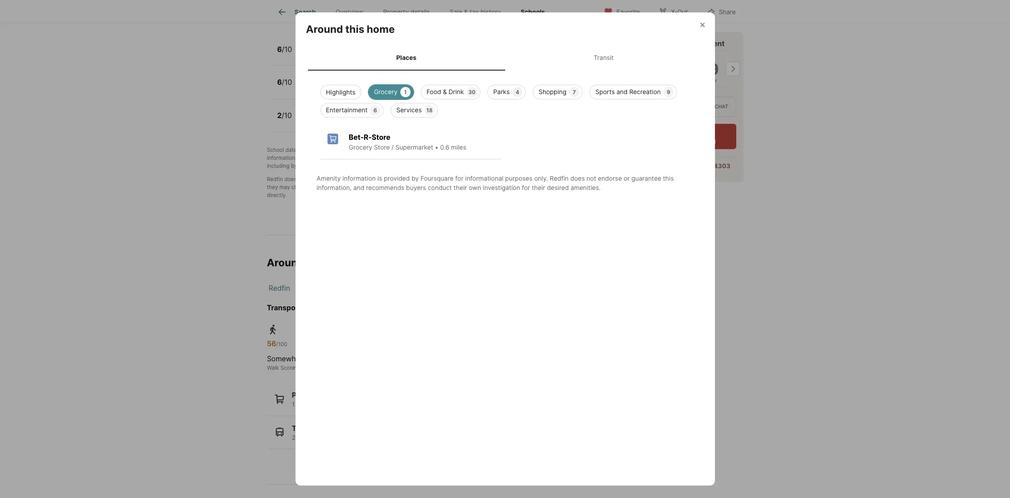 Task type: locate. For each thing, give the bounding box(es) containing it.
sale & tax history tab
[[440, 1, 511, 23]]

redfin up they
[[267, 176, 283, 183]]

6 inside 6 /10 public, prek-5 • serves this home • 0.8mi
[[277, 45, 282, 54]]

grocery inside list box
[[374, 88, 398, 95]]

store left /
[[374, 143, 390, 151]]

1 vertical spatial conduct
[[428, 184, 452, 191]]

1 vertical spatial public,
[[302, 84, 322, 91]]

amenity
[[317, 174, 341, 182]]

next available: today at 12:00 pm button
[[611, 124, 736, 149]]

around inside dialog
[[306, 23, 343, 36]]

only;
[[573, 176, 585, 183]]

pm
[[708, 139, 716, 145]]

1 horizontal spatial is
[[377, 174, 382, 182]]

investigation down intended
[[483, 184, 520, 191]]

201,
[[292, 434, 304, 442]]

6 up 2
[[277, 78, 282, 87]]

1 horizontal spatial provided
[[384, 174, 410, 182]]

a
[[646, 39, 650, 48], [372, 147, 375, 153], [334, 155, 337, 161], [543, 176, 546, 183]]

around
[[306, 23, 343, 36], [267, 257, 304, 269]]

0 vertical spatial desired
[[502, 155, 521, 161]]

6 inside list box
[[374, 107, 377, 114]]

a left reference
[[543, 176, 546, 183]]

home
[[367, 23, 395, 36], [385, 51, 401, 58], [375, 84, 392, 91], [378, 117, 395, 124], [328, 257, 356, 269]]

0 horizontal spatial 1
[[292, 401, 295, 408]]

transit up 201,
[[292, 424, 316, 433]]

determine
[[462, 155, 488, 161]]

are
[[474, 176, 482, 183], [323, 184, 331, 191]]

this inside mckinley senior high school public, 9-12 • serves this home • 0.9mi
[[366, 117, 376, 124]]

school left districts,
[[550, 155, 566, 161]]

desired down reference
[[547, 184, 569, 191]]

school inside mckinley senior high school public, 9-12 • serves this home • 0.9mi
[[378, 107, 402, 116]]

guarantee inside amenity information is provided by foursquare for informational purposes only. redfin does not endorse or guarantee this information, and recommends buyers conduct their own investigation for their desired amenities.
[[631, 174, 661, 182]]

bet-
[[349, 133, 364, 142]]

0 horizontal spatial provided
[[304, 147, 326, 153]]

conduct inside amenity information is provided by foursquare for informational purposes only. redfin does not endorse or guarantee this information, and recommends buyers conduct their own investigation for their desired amenities.
[[428, 184, 452, 191]]

their
[[397, 155, 408, 161], [489, 155, 501, 161], [454, 184, 467, 191], [532, 184, 545, 191]]

6-
[[323, 84, 330, 91]]

1 horizontal spatial guarantee
[[631, 174, 661, 182]]

0 vertical spatial 1
[[404, 89, 407, 95]]

as
[[327, 155, 332, 161], [536, 176, 542, 183]]

information up including
[[267, 155, 295, 161]]

1 vertical spatial places
[[292, 391, 315, 400]]

240-
[[698, 162, 713, 170]]

only.
[[534, 174, 548, 182]]

0 vertical spatial be
[[514, 176, 520, 183]]

school inside glasgow middle school public, 6-8 • serves this home • 2.2mi
[[359, 74, 383, 83]]

1 vertical spatial be
[[379, 184, 385, 191]]

1 horizontal spatial &
[[464, 8, 468, 16]]

1 horizontal spatial places
[[396, 54, 416, 61]]

the down the step,
[[357, 163, 366, 169]]

redfin up district
[[550, 174, 569, 182]]

investigation
[[422, 155, 454, 161], [483, 184, 520, 191]]

provided
[[304, 147, 326, 153], [384, 174, 410, 182]]

serves down middle
[[341, 84, 361, 91]]

desired inside first step, and conduct their own investigation to determine their desired schools or school districts, including by contacting and visiting the schools themselves.
[[502, 155, 521, 161]]

transit inside transit 201, 202, megabus
[[292, 424, 316, 433]]

0 vertical spatial to
[[455, 155, 461, 161]]

0 vertical spatial around
[[306, 23, 343, 36]]

desired inside amenity information is provided by foursquare for informational purposes only. redfin does not endorse or guarantee this information, and recommends buyers conduct their own investigation for their desired amenities.
[[547, 184, 569, 191]]

0 horizontal spatial desired
[[502, 155, 521, 161]]

2 horizontal spatial by
[[412, 174, 419, 182]]

as inside school service boundaries are intended to be used as a reference only; they may change and are not
[[536, 176, 542, 183]]

0 horizontal spatial &
[[443, 88, 447, 95]]

school up to
[[406, 176, 423, 183]]

provided up ratings in the top of the page
[[304, 147, 326, 153]]

school service boundaries are intended to be used as a reference only; they may change and are not
[[267, 176, 585, 191]]

first step, and conduct their own investigation to determine their desired schools or school districts, including by contacting and visiting the schools themselves.
[[267, 155, 590, 169]]

tab list containing places
[[306, 45, 704, 70]]

conduct
[[375, 155, 395, 161], [428, 184, 452, 191]]

buyers inside amenity information is provided by foursquare for informational purposes only. redfin does not endorse or guarantee this information, and recommends buyers conduct their own investigation for their desired amenities.
[[406, 184, 426, 191]]

0 horizontal spatial greatschools
[[267, 14, 306, 21]]

enrollment
[[453, 184, 480, 191]]

does
[[570, 174, 585, 182], [284, 176, 297, 183]]

greatschools
[[267, 14, 306, 21], [335, 147, 369, 153], [546, 147, 580, 153]]

for down used
[[522, 184, 530, 191]]

parks
[[493, 88, 510, 95]]

1 horizontal spatial to
[[455, 155, 461, 161]]

tab list inside around this home dialog
[[306, 45, 704, 70]]

premier
[[676, 39, 703, 48]]

Saturday button
[[656, 50, 691, 88]]

0 vertical spatial /10
[[282, 45, 292, 54]]

0 vertical spatial conduct
[[375, 155, 395, 161]]

for
[[455, 174, 463, 182], [522, 184, 530, 191]]

transit left friday button
[[594, 54, 614, 61]]

12:00
[[693, 139, 706, 145]]

recreation
[[629, 88, 661, 95]]

greatschools left summary
[[267, 14, 306, 21]]

tour via video chat list box
[[611, 97, 736, 117]]

or inside first step, and conduct their own investigation to determine their desired schools or school districts, including by contacting and visiting the schools themselves.
[[543, 155, 548, 161]]

• left '2.2mi' on the left top of the page
[[394, 84, 397, 91]]

places inside tab
[[396, 54, 416, 61]]

x-
[[671, 8, 677, 15]]

0 horizontal spatial as
[[327, 155, 332, 161]]

own inside first step, and conduct their own investigation to determine their desired schools or school districts, including by contacting and visiting the schools themselves.
[[410, 155, 420, 161]]

1 horizontal spatial around
[[306, 23, 343, 36]]

be up contact at the top of the page
[[514, 176, 520, 183]]

and down redfin does not endorse or guarantee this information.
[[353, 184, 364, 191]]

are down amenity
[[323, 184, 331, 191]]

1 horizontal spatial own
[[469, 184, 481, 191]]

next
[[632, 139, 643, 145]]

recommends up "determine" in the left of the page
[[453, 147, 485, 153]]

202,
[[306, 434, 319, 442]]

2 vertical spatial 6
[[374, 107, 377, 114]]

around this home inside dialog
[[306, 23, 395, 36]]

recommends down information.
[[366, 184, 404, 191]]

tour for tour with a redfin premier agent
[[611, 39, 627, 48]]

0 horizontal spatial be
[[379, 184, 385, 191]]

1 horizontal spatial the
[[527, 184, 535, 191]]

1 horizontal spatial or
[[543, 155, 548, 161]]

0 vertical spatial recommends
[[453, 147, 485, 153]]

1 horizontal spatial be
[[514, 176, 520, 183]]

& inside list box
[[443, 88, 447, 95]]

own down informational
[[469, 184, 481, 191]]

and inside school service boundaries are intended to be used as a reference only; they may change and are not
[[312, 184, 321, 191]]

next available: today at 12:00 pm
[[632, 139, 716, 145]]

0 vertical spatial store
[[372, 133, 390, 142]]

0 vertical spatial &
[[464, 8, 468, 16]]

be down information.
[[379, 184, 385, 191]]

1
[[404, 89, 407, 95], [292, 401, 295, 408]]

redfin up first step, and conduct their own investigation to determine their desired schools or school districts, including by contacting and visiting the schools themselves. at the top
[[435, 147, 451, 153]]

schools down renters
[[522, 155, 542, 161]]

school down only.
[[537, 184, 553, 191]]

4
[[516, 89, 519, 95], [369, 401, 373, 408]]

0 vertical spatial is
[[298, 147, 302, 153]]

1 vertical spatial serves
[[341, 84, 361, 91]]

places up '2.2mi' on the left top of the page
[[396, 54, 416, 61]]

transportation near 1637 e lakeshore dr
[[267, 304, 408, 312]]

18
[[426, 107, 433, 114]]

0 horizontal spatial investigation
[[422, 155, 454, 161]]

endorse up amenities.
[[598, 174, 622, 182]]

tab list
[[267, 0, 562, 23], [306, 45, 704, 70]]

1 vertical spatial 4
[[369, 401, 373, 408]]

0 horizontal spatial for
[[455, 174, 463, 182]]

be inside guaranteed to be accurate. to verify school enrollment eligibility, contact the school district directly.
[[379, 184, 385, 191]]

1 horizontal spatial conduct
[[428, 184, 452, 191]]

9
[[667, 89, 670, 95]]

0 vertical spatial as
[[327, 155, 332, 161]]

store up nonprofit at left
[[372, 133, 390, 142]]

1 horizontal spatial 1
[[404, 89, 407, 95]]

0 horizontal spatial schools
[[367, 163, 386, 169]]

sports and recreation
[[595, 88, 661, 95]]

4 right "parks"
[[516, 89, 519, 95]]

serves right 5
[[350, 51, 370, 58]]

2 horizontal spatial to
[[507, 176, 513, 183]]

guaranteed to be accurate. to verify school enrollment eligibility, contact the school district directly.
[[267, 184, 572, 199]]

recommends
[[453, 147, 485, 153], [366, 184, 404, 191]]

are up 'enrollment'
[[474, 176, 482, 183]]

schools down ,
[[367, 163, 386, 169]]

6 for 6 /10
[[277, 78, 282, 87]]

at
[[686, 139, 691, 145]]

2 horizontal spatial not
[[587, 174, 596, 182]]

1 vertical spatial provided
[[384, 174, 410, 182]]

1 vertical spatial 6
[[277, 78, 282, 87]]

own
[[410, 155, 420, 161], [469, 184, 481, 191]]

agent
[[704, 39, 724, 48]]

parks
[[374, 401, 391, 408]]

as right ratings in the top of the page
[[327, 155, 332, 161]]

3 public, from the top
[[302, 117, 322, 124]]

food
[[426, 88, 441, 95]]

/
[[391, 143, 394, 151]]

/10 for 6 /10
[[282, 78, 292, 87]]

grocery down bet-
[[349, 143, 372, 151]]

is right data
[[298, 147, 302, 153]]

places tab
[[308, 47, 505, 69]]

0 vertical spatial schools
[[522, 155, 542, 161]]

tour with a redfin premier agent
[[611, 39, 724, 48]]

list box containing grocery
[[313, 81, 697, 118]]

1 vertical spatial buyers
[[406, 184, 426, 191]]

• left 0.9mi
[[396, 117, 400, 124]]

Friday button
[[617, 50, 652, 88]]

/10 inside 6 /10 public, prek-5 • serves this home • 0.8mi
[[282, 45, 292, 54]]

2 horizontal spatial or
[[624, 174, 630, 182]]

redfin inside amenity information is provided by foursquare for informational purposes only. redfin does not endorse or guarantee this information, and recommends buyers conduct their own investigation for their desired amenities.
[[550, 174, 569, 182]]

0 horizontal spatial conduct
[[375, 155, 395, 161]]

0 vertical spatial investigation
[[422, 155, 454, 161]]

1 vertical spatial desired
[[547, 184, 569, 191]]

1 horizontal spatial 4
[[516, 89, 519, 95]]

1 vertical spatial information
[[342, 174, 376, 182]]

eligibility,
[[481, 184, 505, 191]]

1 vertical spatial for
[[522, 184, 530, 191]]

serves
[[350, 51, 370, 58], [341, 84, 361, 91], [344, 117, 364, 124]]

1 vertical spatial grocery
[[349, 143, 372, 151]]

1 vertical spatial around this home
[[267, 257, 356, 269]]

saturday
[[659, 78, 683, 84]]

school inside first step, and conduct their own investigation to determine their desired schools or school districts, including by contacting and visiting the schools themselves.
[[550, 155, 566, 161]]

around this home dialog
[[295, 12, 715, 486]]

public, left prek-
[[302, 51, 322, 58]]

0 vertical spatial transit
[[594, 54, 614, 61]]

places
[[396, 54, 416, 61], [292, 391, 315, 400]]

the inside guaranteed to be accurate. to verify school enrollment eligibility, contact the school district directly.
[[527, 184, 535, 191]]

desired down renters
[[502, 155, 521, 161]]

/10 up 6 /10
[[282, 45, 292, 54]]

places inside the "places 1 grocery, 26 restaurants, 4 parks"
[[292, 391, 315, 400]]

0 horizontal spatial are
[[323, 184, 331, 191]]

information up guaranteed
[[342, 174, 376, 182]]

buyers
[[487, 147, 504, 153], [406, 184, 426, 191]]

2 public, from the top
[[302, 84, 322, 91]]

1 vertical spatial investigation
[[483, 184, 520, 191]]

0 vertical spatial for
[[455, 174, 463, 182]]

0 vertical spatial information
[[267, 155, 295, 161]]

provided for data
[[304, 147, 326, 153]]

/10 left the mckinley
[[282, 111, 292, 120]]

redfin up transportation at the left of page
[[269, 284, 290, 293]]

transit
[[594, 54, 614, 61], [292, 424, 316, 433]]

list box
[[313, 81, 697, 118]]

conduct down nonprofit at left
[[375, 155, 395, 161]]

0.6
[[440, 143, 449, 151]]

transit inside tab
[[594, 54, 614, 61]]

redfin right with
[[651, 39, 674, 48]]

favorite button
[[596, 2, 647, 20]]

0 horizontal spatial around
[[267, 257, 304, 269]]

greatschools up districts,
[[546, 147, 580, 153]]

None button
[[695, 50, 731, 88]]

6 up 6 /10
[[277, 45, 282, 54]]

not inside amenity information is provided by foursquare for informational purposes only. redfin does not endorse or guarantee this information, and recommends buyers conduct their own investigation for their desired amenities.
[[587, 174, 596, 182]]

transit for transit 201, 202, megabus
[[292, 424, 316, 433]]

conduct down foursquare
[[428, 184, 452, 191]]

school up 0.9mi
[[378, 107, 402, 116]]

first
[[338, 155, 348, 161]]

not up amenities.
[[587, 174, 596, 182]]

0 horizontal spatial is
[[298, 147, 302, 153]]

and inside amenity information is provided by foursquare for informational purposes only. redfin does not endorse or guarantee this information, and recommends buyers conduct their own investigation for their desired amenities.
[[353, 184, 364, 191]]

lakeshore
[[363, 304, 399, 312]]

6 right senior
[[374, 107, 377, 114]]

1 public, from the top
[[302, 51, 322, 58]]

for up 'enrollment'
[[455, 174, 463, 182]]

greatschools up the step,
[[335, 147, 369, 153]]

• right the 8
[[336, 84, 339, 91]]

1 horizontal spatial recommends
[[453, 147, 485, 153]]

is inside amenity information is provided by foursquare for informational purposes only. redfin does not endorse or guarantee this information, and recommends buyers conduct their own investigation for their desired amenities.
[[377, 174, 382, 182]]

1 vertical spatial schools
[[367, 163, 386, 169]]

1 horizontal spatial for
[[522, 184, 530, 191]]

be
[[514, 176, 520, 183], [379, 184, 385, 191]]

0 horizontal spatial grocery
[[349, 143, 372, 151]]

to down miles at the left top
[[455, 155, 461, 161]]

endorse down contacting
[[308, 176, 329, 183]]

share button
[[699, 2, 743, 20]]

and down friday on the top
[[617, 88, 628, 95]]

by inside amenity information is provided by foursquare for informational purposes only. redfin does not endorse or guarantee this information, and recommends buyers conduct their own investigation for their desired amenities.
[[412, 174, 419, 182]]

0 vertical spatial 4
[[516, 89, 519, 95]]

0 vertical spatial tab list
[[267, 0, 562, 23]]

around this home up the redfin link
[[267, 257, 356, 269]]

does up may in the left top of the page
[[284, 176, 297, 183]]

0 horizontal spatial recommends
[[366, 184, 404, 191]]

2 vertical spatial by
[[412, 174, 419, 182]]

visiting
[[338, 163, 356, 169]]

rating
[[338, 14, 356, 21]]

1 vertical spatial as
[[536, 176, 542, 183]]

home inside mckinley senior high school public, 9-12 • serves this home • 0.9mi
[[378, 117, 395, 124]]

6
[[277, 45, 282, 54], [277, 78, 282, 87], [374, 107, 377, 114]]

0 horizontal spatial information
[[267, 155, 295, 161]]

serves down senior
[[344, 117, 364, 124]]

around up the redfin link
[[267, 257, 304, 269]]

is
[[298, 147, 302, 153], [377, 174, 382, 182]]

endorse inside amenity information is provided by foursquare for informational purposes only. redfin does not endorse or guarantee this information, and recommends buyers conduct their own investigation for their desired amenities.
[[598, 174, 622, 182]]

home inside glasgow middle school public, 6-8 • serves this home • 2.2mi
[[375, 84, 392, 91]]

& inside sale & tax history tab
[[464, 8, 468, 16]]

6 /10
[[277, 78, 292, 87]]

and down ,
[[364, 155, 373, 161]]

29
[[698, 60, 719, 79]]

as right used
[[536, 176, 542, 183]]

2
[[277, 111, 282, 120]]

& left 'tax'
[[464, 8, 468, 16]]

0 horizontal spatial the
[[357, 163, 366, 169]]

grocery,
[[296, 401, 321, 408]]

walk
[[267, 365, 279, 372]]

not up the change
[[298, 176, 307, 183]]

school right middle
[[359, 74, 383, 83]]

redfin
[[651, 39, 674, 48], [435, 147, 451, 153], [550, 174, 569, 182], [267, 176, 283, 183], [269, 284, 290, 293]]

to
[[455, 155, 461, 161], [507, 176, 513, 183], [372, 184, 377, 191]]

does inside amenity information is provided by foursquare for informational purposes only. redfin does not endorse or guarantee this information, and recommends buyers conduct their own investigation for their desired amenities.
[[570, 174, 585, 182]]

0 vertical spatial around this home
[[306, 23, 395, 36]]

guarantee down next
[[631, 174, 661, 182]]

property details tab
[[373, 1, 440, 23]]

tour left via
[[673, 104, 687, 110]]

& right food
[[443, 88, 447, 95]]

score
[[280, 365, 295, 372]]

tour via video chat
[[673, 104, 728, 110]]

• left 0.6
[[435, 143, 438, 151]]

1 horizontal spatial are
[[474, 176, 482, 183]]

provided up accurate.
[[384, 174, 410, 182]]

1 up services
[[404, 89, 407, 95]]

investigation down 0.6
[[422, 155, 454, 161]]

0 vertical spatial public,
[[302, 51, 322, 58]]

places for places
[[396, 54, 416, 61]]

by for amenity information is provided by foursquare for informational purposes only. redfin does not endorse or guarantee this information, and recommends buyers conduct their own investigation for their desired amenities.
[[412, 174, 419, 182]]

/100
[[276, 341, 287, 348]]

conduct inside first step, and conduct their own investigation to determine their desired schools or school districts, including by contacting and visiting the schools themselves.
[[375, 155, 395, 161]]

a left first
[[334, 155, 337, 161]]

serves inside 6 /10 public, prek-5 • serves this home • 0.8mi
[[350, 51, 370, 58]]

1 vertical spatial &
[[443, 88, 447, 95]]

tour for tour via video chat
[[673, 104, 687, 110]]

5
[[339, 51, 343, 58]]

public, down the mckinley
[[302, 117, 322, 124]]

home inside dialog
[[367, 23, 395, 36]]

the down used
[[527, 184, 535, 191]]

1 horizontal spatial transit
[[594, 54, 614, 61]]

they
[[267, 184, 278, 191]]

0 horizontal spatial tour
[[611, 39, 627, 48]]

0 horizontal spatial buyers
[[406, 184, 426, 191]]

1 horizontal spatial tour
[[673, 104, 687, 110]]

a right with
[[646, 39, 650, 48]]

0 vertical spatial the
[[357, 163, 366, 169]]

/10 left glasgow on the left
[[282, 78, 292, 87]]

1 vertical spatial /10
[[282, 78, 292, 87]]

4 left parks at the left bottom
[[369, 401, 373, 408]]

transit for transit
[[594, 54, 614, 61]]

public, inside mckinley senior high school public, 9-12 • serves this home • 0.9mi
[[302, 117, 322, 124]]

and down amenity
[[312, 184, 321, 191]]

/10 for 2 /10
[[282, 111, 292, 120]]

0 vertical spatial are
[[474, 176, 482, 183]]

nonprofit
[[377, 147, 399, 153]]

own inside amenity information is provided by foursquare for informational purposes only. redfin does not endorse or guarantee this information, and recommends buyers conduct their own investigation for their desired amenities.
[[469, 184, 481, 191]]

6 for 6 /10 public, prek-5 • serves this home • 0.8mi
[[277, 45, 282, 54]]

0 vertical spatial places
[[396, 54, 416, 61]]

1 inside the "places 1 grocery, 26 restaurants, 4 parks"
[[292, 401, 295, 408]]

/10
[[282, 45, 292, 54], [282, 78, 292, 87], [282, 111, 292, 120]]

provided for information
[[384, 174, 410, 182]]

& for sale
[[464, 8, 468, 16]]

serves inside glasgow middle school public, 6-8 • serves this home • 2.2mi
[[341, 84, 361, 91]]

2 vertical spatial /10
[[282, 111, 292, 120]]

1 horizontal spatial desired
[[547, 184, 569, 191]]

0 vertical spatial by
[[327, 147, 334, 153]]

around this home element
[[306, 12, 405, 36]]

tab list containing search
[[267, 0, 562, 23]]

option
[[611, 97, 668, 117]]

2 horizontal spatial greatschools
[[546, 147, 580, 153]]

and up contacting
[[297, 155, 306, 161]]

this
[[345, 23, 364, 36], [372, 51, 383, 58], [363, 84, 374, 91], [366, 117, 376, 124], [663, 174, 674, 182], [364, 176, 373, 183], [306, 257, 325, 269]]

guarantee up guaranteed
[[337, 176, 362, 183]]

to up contact at the top of the page
[[507, 176, 513, 183]]

around this home down rating
[[306, 23, 395, 36]]

0 vertical spatial 6
[[277, 45, 282, 54]]

does up amenities.
[[570, 174, 585, 182]]

renters
[[516, 147, 534, 153]]

tour inside list box
[[673, 104, 687, 110]]

provided inside amenity information is provided by foursquare for informational purposes only. redfin does not endorse or guarantee this information, and recommends buyers conduct their own investigation for their desired amenities.
[[384, 174, 410, 182]]

1 vertical spatial tour
[[673, 104, 687, 110]]

1 horizontal spatial does
[[570, 174, 585, 182]]

1 horizontal spatial buyers
[[487, 147, 504, 153]]

around down summary
[[306, 23, 343, 36]]

boundaries
[[445, 176, 473, 183]]



Task type: vqa. For each thing, say whether or not it's contained in the screenshot.
"only;"
yes



Task type: describe. For each thing, give the bounding box(es) containing it.
dr
[[400, 304, 408, 312]]

investigation inside first step, and conduct their own investigation to determine their desired schools or school districts, including by contacting and visiting the schools themselves.
[[422, 155, 454, 161]]

29 sunday
[[698, 60, 719, 84]]

prek-
[[323, 51, 339, 58]]

4 inside the "places 1 grocery, 26 restaurants, 4 parks"
[[369, 401, 373, 408]]

and inside list box
[[617, 88, 628, 95]]

and left renters
[[505, 147, 515, 153]]

as inside , a nonprofit organization. redfin recommends buyers and renters use greatschools information and ratings as a
[[327, 155, 332, 161]]

• right 5
[[345, 51, 348, 58]]

0 horizontal spatial endorse
[[308, 176, 329, 183]]

be inside school service boundaries are intended to be used as a reference only; they may change and are not
[[514, 176, 520, 183]]

by for school data is provided by greatschools
[[327, 147, 334, 153]]

share
[[719, 8, 736, 15]]

middle
[[334, 74, 358, 83]]

not inside school service boundaries are intended to be used as a reference only; they may change and are not
[[332, 184, 340, 191]]

this inside 6 /10 public, prek-5 • serves this home • 0.8mi
[[372, 51, 383, 58]]

public, inside glasgow middle school public, 6-8 • serves this home • 2.2mi
[[302, 84, 322, 91]]

56 /100
[[267, 340, 287, 348]]

search
[[295, 8, 316, 16]]

glasgow middle school public, 6-8 • serves this home • 2.2mi
[[302, 74, 415, 91]]

reference
[[548, 176, 572, 183]]

verify
[[419, 184, 433, 191]]

highlights
[[326, 88, 355, 96]]

(225) 240-4303 link
[[680, 162, 730, 170]]

property details
[[383, 8, 430, 16]]

0.8mi
[[408, 51, 424, 58]]

restaurants,
[[332, 401, 367, 408]]

favorite
[[616, 8, 640, 15]]

redfin does not endorse or guarantee this information.
[[267, 176, 405, 183]]

high
[[360, 107, 376, 116]]

somewhat
[[267, 355, 303, 364]]

amenities.
[[571, 184, 601, 191]]

1 vertical spatial are
[[323, 184, 331, 191]]

via
[[689, 104, 697, 110]]

x-out
[[671, 8, 688, 15]]

sunday
[[698, 78, 717, 84]]

greatschools inside , a nonprofit organization. redfin recommends buyers and renters use greatschools information and ratings as a
[[546, 147, 580, 153]]

4 inside around this home dialog
[[516, 89, 519, 95]]

0 horizontal spatial not
[[298, 176, 307, 183]]

26
[[322, 401, 330, 408]]

property
[[383, 8, 409, 16]]

accurate.
[[387, 184, 410, 191]]

school inside school service boundaries are intended to be used as a reference only; they may change and are not
[[406, 176, 423, 183]]

their up 'themselves.'
[[397, 155, 408, 161]]

none button containing 29
[[695, 50, 731, 88]]

1 vertical spatial around
[[267, 257, 304, 269]]

overview
[[336, 8, 363, 16]]

use
[[536, 147, 545, 153]]

0 horizontal spatial or
[[330, 176, 335, 183]]

data
[[285, 147, 297, 153]]

this inside glasgow middle school public, 6-8 • serves this home • 2.2mi
[[363, 84, 374, 91]]

buyers inside , a nonprofit organization. redfin recommends buyers and renters use greatschools information and ratings as a
[[487, 147, 504, 153]]

districts,
[[568, 155, 590, 161]]

or inside amenity information is provided by foursquare for informational purposes only. redfin does not endorse or guarantee this information, and recommends buyers conduct their own investigation for their desired amenities.
[[624, 174, 630, 182]]

• right 12
[[338, 117, 342, 124]]

food & drink 30
[[426, 88, 476, 95]]

12
[[330, 117, 337, 124]]

the inside first step, and conduct their own investigation to determine their desired schools or school districts, including by contacting and visiting the schools themselves.
[[357, 163, 366, 169]]

contacting
[[299, 163, 325, 169]]

6 /10 public, prek-5 • serves this home • 0.8mi
[[277, 45, 424, 58]]

schools tab
[[511, 1, 555, 23]]

by inside first step, and conduct their own investigation to determine their desired schools or school districts, including by contacting and visiting the schools themselves.
[[291, 163, 297, 169]]

their down only.
[[532, 184, 545, 191]]

(225) 240-4303
[[680, 162, 730, 170]]

sale
[[450, 8, 462, 16]]

, a nonprofit organization. redfin recommends buyers and renters use greatschools information and ratings as a
[[267, 147, 580, 161]]

sports
[[595, 88, 615, 95]]

to inside guaranteed to be accurate. to verify school enrollment eligibility, contact the school district directly.
[[372, 184, 377, 191]]

®
[[295, 365, 298, 372]]

home inside 6 /10 public, prek-5 • serves this home • 0.8mi
[[385, 51, 401, 58]]

• inside bet-r-store grocery store / supermarket • 0.6 miles
[[435, 143, 438, 151]]

1 vertical spatial store
[[374, 143, 390, 151]]

information inside amenity information is provided by foursquare for informational purposes only. redfin does not endorse or guarantee this information, and recommends buyers conduct their own investigation for their desired amenities.
[[342, 174, 376, 182]]

1 horizontal spatial greatschools
[[335, 147, 369, 153]]

1 horizontal spatial schools
[[522, 155, 542, 161]]

somewhat walkable walk score ®
[[267, 355, 334, 372]]

their down boundaries
[[454, 184, 467, 191]]

glasgow
[[302, 74, 332, 83]]

transit tab
[[505, 47, 702, 69]]

overview tab
[[326, 1, 373, 23]]

sale & tax history
[[450, 8, 501, 16]]

next image
[[725, 62, 740, 76]]

ratings
[[308, 155, 325, 161]]

list box inside around this home dialog
[[313, 81, 697, 118]]

summary
[[308, 14, 336, 21]]

serves inside mckinley senior high school public, 9-12 • serves this home • 0.9mi
[[344, 117, 364, 124]]

step,
[[350, 155, 362, 161]]

school left data
[[267, 147, 284, 153]]

is for information
[[377, 174, 382, 182]]

change
[[291, 184, 310, 191]]

to inside school service boundaries are intended to be used as a reference only; they may change and are not
[[507, 176, 513, 183]]

near
[[320, 304, 336, 312]]

greatschools summary rating
[[267, 14, 356, 21]]

1 inside around this home dialog
[[404, 89, 407, 95]]

information,
[[317, 184, 352, 191]]

4303
[[713, 162, 730, 170]]

/10 for 6 /10 public, prek-5 • serves this home • 0.8mi
[[282, 45, 292, 54]]

used
[[522, 176, 534, 183]]

2.2mi
[[399, 84, 415, 91]]

supermarket
[[395, 143, 433, 151]]

guaranteed
[[342, 184, 371, 191]]

56
[[267, 340, 276, 348]]

6 for 6
[[374, 107, 377, 114]]

services
[[396, 106, 422, 114]]

details
[[410, 8, 430, 16]]

may
[[279, 184, 290, 191]]

tax
[[470, 8, 479, 16]]

bet-r-store grocery store / supermarket • 0.6 miles
[[349, 133, 466, 151]]

public, inside 6 /10 public, prek-5 • serves this home • 0.8mi
[[302, 51, 322, 58]]

places for places 1 grocery, 26 restaurants, 4 parks
[[292, 391, 315, 400]]

places 1 grocery, 26 restaurants, 4 parks
[[292, 391, 391, 408]]

mckinley senior high school public, 9-12 • serves this home • 0.9mi
[[302, 107, 418, 124]]

this inside amenity information is provided by foursquare for informational purposes only. redfin does not endorse or guarantee this information, and recommends buyers conduct their own investigation for their desired amenities.
[[663, 174, 674, 182]]

a inside school service boundaries are intended to be used as a reference only; they may change and are not
[[543, 176, 546, 183]]

transit 201, 202, megabus
[[292, 424, 348, 442]]

service
[[425, 176, 443, 183]]

school down foursquare
[[435, 184, 452, 191]]

2 /10
[[277, 111, 292, 120]]

• left 0.8mi
[[403, 51, 406, 58]]

1637
[[338, 304, 355, 312]]

their right "determine" in the left of the page
[[489, 155, 501, 161]]

redfin inside , a nonprofit organization. redfin recommends buyers and renters use greatschools information and ratings as a
[[435, 147, 451, 153]]

district
[[555, 184, 572, 191]]

grocery inside bet-r-store grocery store / supermarket • 0.6 miles
[[349, 143, 372, 151]]

and up amenity
[[327, 163, 336, 169]]

including
[[267, 163, 290, 169]]

recommends inside , a nonprofit organization. redfin recommends buyers and renters use greatschools information and ratings as a
[[453, 147, 485, 153]]

is for data
[[298, 147, 302, 153]]

30
[[468, 89, 476, 95]]

investigation inside amenity information is provided by foursquare for informational purposes only. redfin does not endorse or guarantee this information, and recommends buyers conduct their own investigation for their desired amenities.
[[483, 184, 520, 191]]

search link
[[277, 7, 316, 17]]

0 horizontal spatial does
[[284, 176, 297, 183]]

friday
[[620, 78, 636, 84]]

available:
[[645, 139, 668, 145]]

0 horizontal spatial guarantee
[[337, 176, 362, 183]]

e
[[357, 304, 361, 312]]

& for food
[[443, 88, 447, 95]]

to inside first step, and conduct their own investigation to determine their desired schools or school districts, including by contacting and visiting the schools themselves.
[[455, 155, 461, 161]]

video
[[698, 104, 713, 110]]

a right ,
[[372, 147, 375, 153]]

information inside , a nonprofit organization. redfin recommends buyers and renters use greatschools information and ratings as a
[[267, 155, 295, 161]]

entertainment
[[326, 106, 367, 114]]

recommends inside amenity information is provided by foursquare for informational purposes only. redfin does not endorse or guarantee this information, and recommends buyers conduct their own investigation for their desired amenities.
[[366, 184, 404, 191]]

informational
[[465, 174, 503, 182]]



